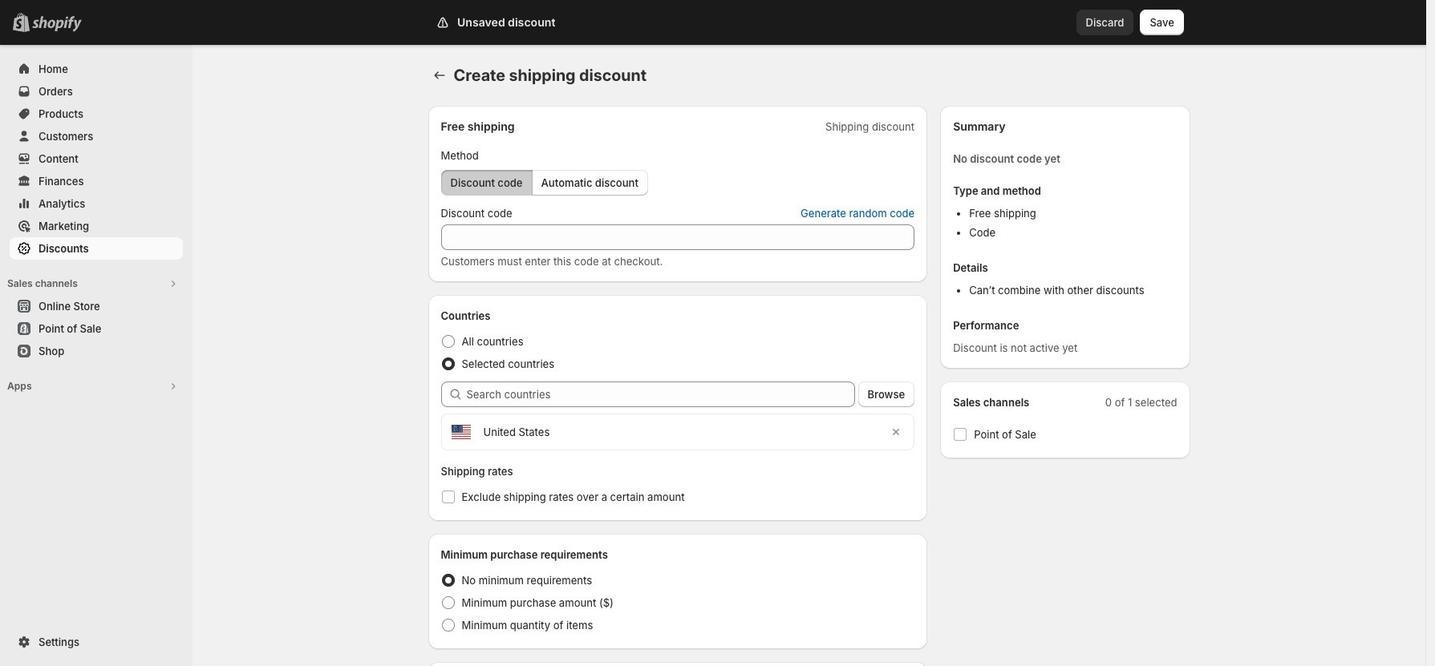 Task type: locate. For each thing, give the bounding box(es) containing it.
None text field
[[441, 225, 915, 250]]

shopify image
[[32, 16, 82, 32]]



Task type: describe. For each thing, give the bounding box(es) containing it.
Search countries text field
[[466, 382, 855, 408]]



Task type: vqa. For each thing, say whether or not it's contained in the screenshot.
the bottom of
no



